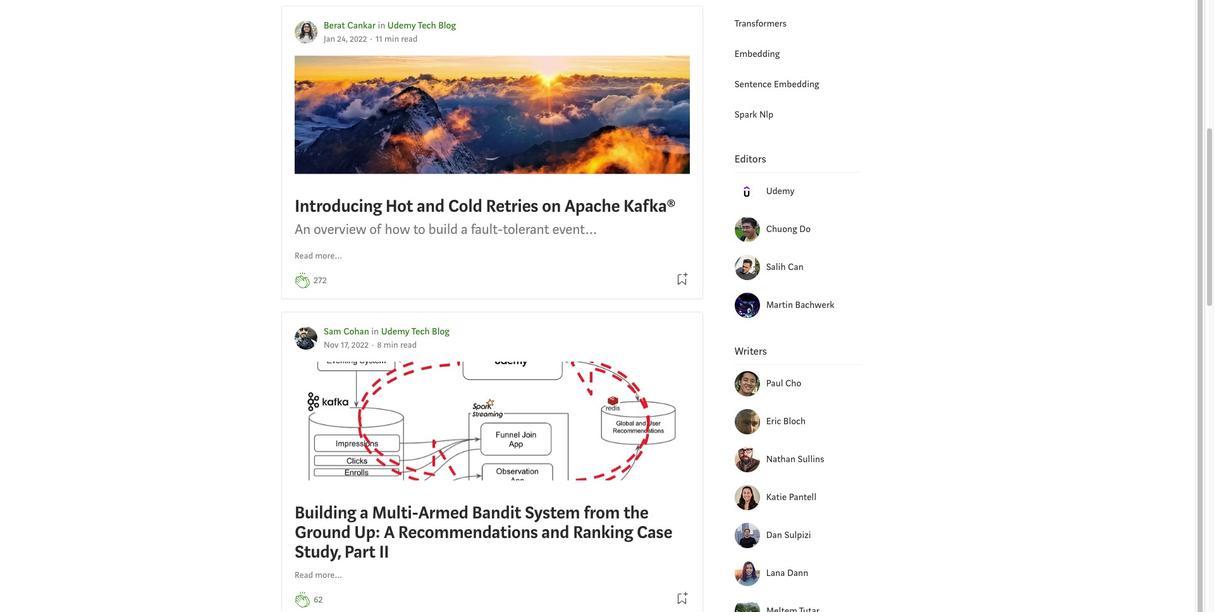 Task type: describe. For each thing, give the bounding box(es) containing it.
on
[[542, 195, 561, 218]]

dan sulpizi
[[767, 530, 811, 542]]

recommendations
[[398, 521, 538, 544]]

go to the profile of udemy image
[[735, 179, 760, 204]]

chuong do link
[[767, 223, 862, 237]]

eric
[[767, 416, 782, 428]]

spark
[[735, 109, 758, 121]]

bandit
[[472, 501, 521, 524]]

272
[[314, 274, 327, 286]]

can
[[788, 261, 804, 273]]

nov 17, 2022
[[324, 340, 369, 351]]

1 vertical spatial udemy
[[767, 185, 795, 197]]

building a multi-armed bandit system from the ground up: a recommendations and ranking case study, part ii link
[[295, 362, 690, 566]]

62
[[314, 594, 323, 606]]

apache kafka®
[[565, 195, 676, 218]]

paul cho link
[[767, 377, 862, 391]]

go to the profile of meltem tutar image
[[735, 599, 760, 612]]

go to the profile of berat cankar image
[[295, 21, 318, 44]]

up:
[[355, 521, 380, 544]]

0 vertical spatial embedding
[[735, 48, 780, 60]]

salih
[[767, 261, 786, 273]]

introducing hot and cold retries on apache kafka® an overview of how to build a fault-tolerant event…
[[295, 195, 676, 238]]

sam
[[324, 326, 341, 338]]

a inside building a multi-armed bandit system from the ground up: a recommendations and ranking case study, part ii
[[360, 501, 369, 524]]

retries
[[486, 195, 538, 218]]

udemy link
[[767, 185, 862, 199]]

read more… link for building a multi-armed bandit system from the ground up: a recommendations and ranking case study, part ii
[[295, 570, 343, 583]]

dan sulpizi link
[[767, 529, 862, 543]]

tech for building a multi-armed bandit system from the ground up: a recommendations and ranking case study, part ii
[[412, 326, 430, 338]]

sentence embedding
[[735, 78, 820, 90]]

hot
[[386, 195, 413, 218]]

eric bloch
[[767, 416, 806, 428]]

spark nlp link
[[735, 109, 774, 121]]

go to the profile of sam cohan image
[[295, 327, 318, 350]]

go to the profile of paul cho image
[[735, 371, 760, 397]]

11 min read image
[[376, 33, 418, 45]]

bloch
[[784, 416, 806, 428]]

do
[[800, 223, 811, 235]]

go to the profile of salih can image
[[735, 255, 760, 280]]

udemy tech blog link for introducing hot and cold retries on
[[388, 19, 456, 31]]

ground
[[295, 521, 351, 544]]

writers
[[735, 345, 767, 358]]

lana
[[767, 567, 785, 580]]

eric bloch link
[[767, 415, 862, 429]]

embedding link
[[735, 48, 780, 60]]

cho
[[786, 378, 802, 390]]

katie pantell
[[767, 492, 817, 504]]

nov 17, 2022 link
[[324, 340, 369, 351]]

sulpizi
[[785, 530, 811, 542]]

multi-
[[372, 501, 418, 524]]

in for building a multi-armed bandit system from the ground up: a recommendations and ranking case study, part ii
[[372, 326, 379, 338]]

armed
[[418, 501, 469, 524]]

more… for introducing hot and cold retries on
[[315, 250, 343, 262]]

study,
[[295, 541, 341, 564]]

udemy for building a multi-armed bandit system from the ground up: a recommendations and ranking case study, part ii
[[381, 326, 410, 338]]

go to the profile of dan sulpizi image
[[735, 523, 760, 549]]

paul
[[767, 378, 784, 390]]

building a multi-armed bandit system from the ground up: a recommendations and ranking case study, part ii
[[295, 501, 673, 564]]

sentence embedding link
[[735, 78, 820, 90]]

lana dann link
[[767, 567, 862, 581]]

blog for introducing hot and cold retries on
[[439, 19, 456, 31]]

tolerant
[[503, 220, 549, 238]]

transformers
[[735, 18, 787, 30]]

chuong do
[[767, 223, 811, 235]]

dan
[[767, 530, 783, 542]]

nathan
[[767, 454, 796, 466]]

sam cohan in udemy tech blog
[[324, 326, 450, 338]]

build
[[429, 220, 458, 238]]

berat
[[324, 19, 345, 31]]

part ii
[[345, 541, 389, 564]]

an
[[295, 220, 311, 238]]

in for introducing hot and cold retries on
[[378, 19, 386, 31]]

jan 24, 2022
[[324, 33, 367, 45]]

of
[[370, 220, 382, 238]]

berat cankar link
[[324, 19, 376, 31]]

system
[[525, 501, 580, 524]]

case
[[637, 521, 673, 544]]

event…
[[553, 220, 598, 238]]

and inside introducing hot and cold retries on apache kafka® an overview of how to build a fault-tolerant event…
[[417, 195, 445, 218]]

jan
[[324, 33, 335, 45]]

editors
[[735, 152, 767, 166]]

katie
[[767, 492, 787, 504]]

cankar
[[348, 19, 376, 31]]

sullins
[[798, 454, 825, 466]]

24,
[[337, 33, 348, 45]]



Task type: locate. For each thing, give the bounding box(es) containing it.
udemy for introducing hot and cold retries on
[[388, 19, 416, 31]]

salih can
[[767, 261, 804, 273]]

0 vertical spatial and
[[417, 195, 445, 218]]

spark nlp
[[735, 109, 774, 121]]

embedding right sentence
[[774, 78, 820, 90]]

nathan sullins
[[767, 454, 825, 466]]

nlp
[[760, 109, 774, 121]]

transformers link
[[735, 18, 787, 30]]

0 vertical spatial read more…
[[295, 250, 343, 262]]

1 vertical spatial in
[[372, 326, 379, 338]]

martin bachwerk
[[767, 299, 835, 311]]

read down an
[[295, 250, 313, 262]]

chuong
[[767, 223, 798, 235]]

fault-
[[471, 220, 503, 238]]

0 vertical spatial udemy tech blog link
[[388, 19, 456, 31]]

0 vertical spatial 2022
[[350, 33, 367, 45]]

1 vertical spatial tech
[[412, 326, 430, 338]]

2 read more… link from the top
[[295, 570, 343, 583]]

2 read from the top
[[295, 570, 313, 582]]

paul cho
[[767, 378, 802, 390]]

go to the profile of martin bachwerk image
[[735, 293, 760, 318]]

from
[[584, 501, 620, 524]]

1 vertical spatial 2022
[[352, 340, 369, 351]]

martin bachwerk link
[[767, 298, 862, 313]]

1 read from the top
[[295, 250, 313, 262]]

1 vertical spatial read more…
[[295, 570, 343, 582]]

nov
[[324, 340, 339, 351]]

sentence
[[735, 78, 772, 90]]

1 read more… from the top
[[295, 250, 343, 262]]

2 more… from the top
[[315, 570, 343, 582]]

to
[[413, 220, 426, 238]]

go to the profile of lana dann image
[[735, 561, 760, 587]]

17,
[[341, 340, 350, 351]]

2022
[[350, 33, 367, 45], [352, 340, 369, 351]]

2 read more… from the top
[[295, 570, 343, 582]]

1 vertical spatial a
[[360, 501, 369, 524]]

1 more… from the top
[[315, 250, 343, 262]]

1 vertical spatial and
[[542, 521, 570, 544]]

1 vertical spatial more…
[[315, 570, 343, 582]]

in right cohan
[[372, 326, 379, 338]]

blog
[[439, 19, 456, 31], [432, 326, 450, 338]]

2022 for introducing hot and cold retries on
[[350, 33, 367, 45]]

udemy tech blog link up the 8 min read image
[[381, 326, 450, 338]]

1 vertical spatial read
[[295, 570, 313, 582]]

0 vertical spatial udemy
[[388, 19, 416, 31]]

read for introducing hot and cold retries on
[[295, 250, 313, 262]]

martin
[[767, 299, 793, 311]]

1 vertical spatial embedding
[[774, 78, 820, 90]]

read more… for building a multi-armed bandit system from the ground up: a recommendations and ranking case study, part ii
[[295, 570, 343, 582]]

salih can link
[[767, 261, 862, 275]]

0 vertical spatial more…
[[315, 250, 343, 262]]

and left ranking
[[542, 521, 570, 544]]

1 horizontal spatial a
[[461, 220, 468, 238]]

1 horizontal spatial and
[[542, 521, 570, 544]]

0 vertical spatial tech
[[418, 19, 436, 31]]

in
[[378, 19, 386, 31], [372, 326, 379, 338]]

a
[[461, 220, 468, 238], [360, 501, 369, 524]]

go to the profile of nathan sullins image
[[735, 447, 760, 473]]

cohan
[[344, 326, 369, 338]]

more… down study,
[[315, 570, 343, 582]]

go to the profile of eric bloch image
[[735, 409, 760, 435]]

0 vertical spatial read more… link
[[295, 250, 343, 263]]

building
[[295, 501, 356, 524]]

udemy tech blog link
[[388, 19, 456, 31], [381, 326, 450, 338]]

udemy up 11 min read image
[[388, 19, 416, 31]]

sam cohan link
[[324, 326, 369, 338]]

pantell
[[789, 492, 817, 504]]

2022 for building a multi-armed bandit system from the ground up: a recommendations and ranking case study, part ii
[[352, 340, 369, 351]]

read more… for introducing hot and cold retries on
[[295, 250, 343, 262]]

0 horizontal spatial and
[[417, 195, 445, 218]]

udemy right go to the profile of udemy icon
[[767, 185, 795, 197]]

in right "cankar"
[[378, 19, 386, 31]]

0 vertical spatial read
[[295, 250, 313, 262]]

read more… up '272' at the left top of the page
[[295, 250, 343, 262]]

embedding
[[735, 48, 780, 60], [774, 78, 820, 90]]

udemy tech blog link for building a multi-armed bandit system from the ground up: a recommendations and ranking case study, part ii
[[381, 326, 450, 338]]

8 min read image
[[377, 340, 417, 351]]

272 button
[[314, 274, 327, 288]]

udemy up the 8 min read image
[[381, 326, 410, 338]]

the
[[624, 501, 649, 524]]

a inside introducing hot and cold retries on apache kafka® an overview of how to build a fault-tolerant event…
[[461, 220, 468, 238]]

katie pantell link
[[767, 491, 862, 505]]

0 horizontal spatial a
[[360, 501, 369, 524]]

0 vertical spatial in
[[378, 19, 386, 31]]

read more… down study,
[[295, 570, 343, 582]]

embedding down transformers link
[[735, 48, 780, 60]]

62 button
[[314, 594, 323, 608]]

overview
[[314, 220, 366, 238]]

introducing
[[295, 195, 382, 218]]

more… up '272' at the left top of the page
[[315, 250, 343, 262]]

more…
[[315, 250, 343, 262], [315, 570, 343, 582]]

lana dann
[[767, 567, 809, 580]]

how
[[385, 220, 410, 238]]

jan 24, 2022 link
[[324, 33, 367, 45]]

a
[[384, 521, 395, 544]]

read more… link for introducing hot and cold retries on
[[295, 250, 343, 263]]

berat cankar in udemy tech blog
[[324, 19, 456, 31]]

read down study,
[[295, 570, 313, 582]]

dann
[[788, 567, 809, 580]]

2 vertical spatial udemy
[[381, 326, 410, 338]]

ranking
[[573, 521, 633, 544]]

and inside building a multi-armed bandit system from the ground up: a recommendations and ranking case study, part ii
[[542, 521, 570, 544]]

1 vertical spatial read more… link
[[295, 570, 343, 583]]

more… for building a multi-armed bandit system from the ground up: a recommendations and ranking case study, part ii
[[315, 570, 343, 582]]

read more… link up '272' at the left top of the page
[[295, 250, 343, 263]]

and up 'to'
[[417, 195, 445, 218]]

udemy
[[388, 19, 416, 31], [767, 185, 795, 197], [381, 326, 410, 338]]

a right build
[[461, 220, 468, 238]]

go to the profile of chuong do image
[[735, 217, 760, 242]]

read more…
[[295, 250, 343, 262], [295, 570, 343, 582]]

read more… link down study,
[[295, 570, 343, 583]]

read for building a multi-armed bandit system from the ground up: a recommendations and ranking case study, part ii
[[295, 570, 313, 582]]

blog for building a multi-armed bandit system from the ground up: a recommendations and ranking case study, part ii
[[432, 326, 450, 338]]

go to the profile of katie pantell image
[[735, 485, 760, 511]]

tech for introducing hot and cold retries on
[[418, 19, 436, 31]]

nathan sullins link
[[767, 453, 862, 467]]

2022 down cohan
[[352, 340, 369, 351]]

a left multi-
[[360, 501, 369, 524]]

0 vertical spatial a
[[461, 220, 468, 238]]

1 read more… link from the top
[[295, 250, 343, 263]]

udemy tech blog link up 11 min read image
[[388, 19, 456, 31]]

0 vertical spatial blog
[[439, 19, 456, 31]]

cold
[[448, 195, 483, 218]]

1 vertical spatial udemy tech blog link
[[381, 326, 450, 338]]

2022 down "cankar"
[[350, 33, 367, 45]]

1 vertical spatial blog
[[432, 326, 450, 338]]



Task type: vqa. For each thing, say whether or not it's contained in the screenshot.
baris ozkuslar link
no



